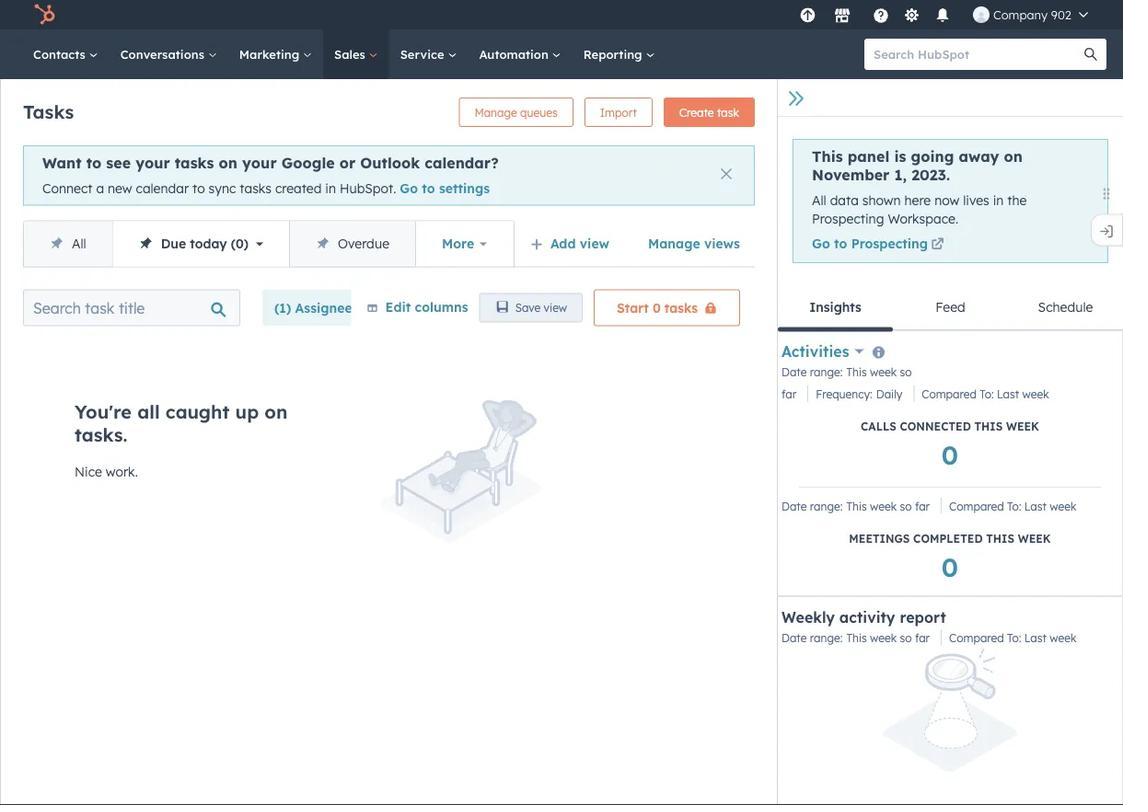 Task type: vqa. For each thing, say whether or not it's contained in the screenshot.
Search HubSpot search field
yes



Task type: locate. For each thing, give the bounding box(es) containing it.
last
[[997, 387, 1019, 401], [1024, 500, 1047, 513], [1024, 631, 1047, 645]]

Search task title search field
[[23, 290, 240, 326]]

manage inside 'link'
[[648, 235, 700, 251]]

0 vertical spatial manage
[[474, 105, 517, 119]]

1 vertical spatial far
[[915, 500, 930, 513]]

1 vertical spatial all
[[72, 235, 86, 251]]

0 vertical spatial range:
[[810, 365, 843, 379]]

2 date from the top
[[782, 500, 807, 513]]

on right up
[[264, 400, 288, 423]]

all
[[137, 400, 160, 423]]

1 horizontal spatial view
[[580, 235, 609, 251]]

want to see your tasks on your google or outlook calendar? connect a new calendar to sync tasks created in hubspot. go to settings
[[42, 154, 499, 197]]

1 horizontal spatial go
[[812, 236, 830, 252]]

overdue
[[338, 235, 389, 251]]

0 up report
[[942, 551, 958, 583]]

0 up meetings completed this week element on the bottom right of page
[[942, 438, 958, 471]]

0 inside button
[[653, 300, 661, 316]]

0 horizontal spatial your
[[135, 154, 170, 172]]

create task link
[[664, 98, 755, 127]]

1 horizontal spatial tasks
[[240, 180, 272, 197]]

is
[[894, 147, 906, 166]]

all
[[812, 192, 826, 209], [72, 235, 86, 251]]

in right created
[[325, 180, 336, 197]]

hubspot.
[[340, 180, 396, 197]]

0 inside 'calls connected this week' element
[[942, 438, 958, 471]]

2 horizontal spatial tasks
[[665, 300, 698, 316]]

2 range: from the top
[[810, 500, 843, 513]]

1 vertical spatial tasks
[[240, 180, 272, 197]]

manage left queues
[[474, 105, 517, 119]]

create
[[679, 105, 714, 119]]

0 vertical spatial view
[[580, 235, 609, 251]]

0 horizontal spatial all
[[72, 235, 86, 251]]

0 vertical spatial date
[[782, 365, 807, 379]]

1 vertical spatial so
[[900, 500, 912, 513]]

0
[[236, 235, 244, 251], [653, 300, 661, 316], [942, 438, 958, 471], [942, 551, 958, 583]]

nice work.
[[75, 464, 138, 480]]

1 date range: this week so far from the top
[[782, 500, 930, 513]]

0 button up meetings completed this week element on the bottom right of page
[[942, 437, 958, 472]]

add view button
[[518, 225, 625, 262]]

view right the add
[[580, 235, 609, 251]]

0 horizontal spatial manage
[[474, 105, 517, 119]]

0 vertical spatial 0 button
[[942, 437, 958, 472]]

now
[[934, 192, 959, 209]]

1 horizontal spatial on
[[264, 400, 288, 423]]

on
[[1004, 147, 1023, 166], [219, 154, 237, 172], [264, 400, 288, 423]]

0 horizontal spatial go
[[400, 180, 418, 197]]

1 horizontal spatial in
[[993, 192, 1004, 209]]

1 your from the left
[[135, 154, 170, 172]]

date range: this week so far
[[782, 500, 930, 513], [782, 631, 930, 645]]

go inside go to prospecting link
[[812, 236, 830, 252]]

to left sync
[[192, 180, 205, 197]]

more
[[442, 236, 474, 252]]

on for away
[[1004, 147, 1023, 166]]

outlook
[[360, 154, 420, 172]]

so
[[900, 365, 912, 379], [900, 500, 912, 513], [900, 631, 912, 645]]

1 range: from the top
[[810, 365, 843, 379]]

today
[[190, 235, 227, 251]]

tab list
[[778, 285, 1123, 332]]

1 vertical spatial compared to: last week
[[949, 500, 1076, 513]]

more button
[[415, 221, 514, 267]]

calls connected this week element
[[782, 361, 1118, 479]]

on inside the want to see your tasks on your google or outlook calendar? connect a new calendar to sync tasks created in hubspot. go to settings
[[219, 154, 237, 172]]

hubspot image
[[33, 4, 55, 26]]

close image
[[721, 168, 732, 180]]

activity
[[839, 608, 895, 627]]

0 vertical spatial compared
[[922, 387, 977, 401]]

to: inside 'calls connected this week' element
[[980, 387, 994, 401]]

add
[[550, 235, 576, 251]]

0 vertical spatial last
[[997, 387, 1019, 401]]

(1) assignee button
[[262, 290, 377, 326]]

view for add view
[[580, 235, 609, 251]]

0 horizontal spatial in
[[325, 180, 336, 197]]

far down 'calls connected this week' element
[[915, 500, 930, 513]]

manage inside tasks banner
[[474, 105, 517, 119]]

manage left views
[[648, 235, 700, 251]]

insights
[[809, 299, 862, 315]]

0 button inside 'calls connected this week' element
[[942, 437, 958, 472]]

0 vertical spatial all
[[812, 192, 826, 209]]

2 vertical spatial compared
[[949, 631, 1004, 645]]

0 horizontal spatial view
[[544, 301, 567, 315]]

this panel is going away on november 1, 2023.
[[812, 147, 1023, 184]]

0 button inside meetings completed this week element
[[942, 549, 958, 584]]

1 vertical spatial range:
[[810, 500, 843, 513]]

0 horizontal spatial on
[[219, 154, 237, 172]]

upgrade link
[[796, 5, 819, 24]]

0 vertical spatial prospecting
[[812, 210, 884, 227]]

to left see
[[86, 154, 101, 172]]

add view
[[550, 235, 609, 251]]

(1)
[[274, 300, 291, 316]]

notifications image
[[934, 8, 951, 25]]

tasks up sync
[[175, 154, 214, 172]]

tasks.
[[75, 423, 127, 446]]

here
[[904, 192, 931, 209]]

0 vertical spatial tasks
[[175, 154, 214, 172]]

your up created
[[242, 154, 277, 172]]

columns
[[415, 298, 468, 315]]

tasks right "start"
[[665, 300, 698, 316]]

on right away
[[1004, 147, 1023, 166]]

1 0 button from the top
[[942, 437, 958, 472]]

marketplaces button
[[823, 0, 862, 29]]

0 vertical spatial far
[[782, 387, 796, 401]]

1 horizontal spatial all
[[812, 192, 826, 209]]

help image
[[873, 8, 889, 25]]

new
[[108, 180, 132, 197]]

view right save
[[544, 301, 567, 315]]

0 vertical spatial date range: this week so far
[[782, 500, 930, 513]]

2 vertical spatial far
[[915, 631, 930, 645]]

0 button up report
[[942, 549, 958, 584]]

far down report
[[915, 631, 930, 645]]

tasks right sync
[[240, 180, 272, 197]]

manage
[[474, 105, 517, 119], [648, 235, 700, 251]]

shown
[[862, 192, 901, 209]]

range: inside meetings completed this week element
[[810, 500, 843, 513]]

1 so from the top
[[900, 365, 912, 379]]

this
[[812, 147, 843, 166], [846, 365, 867, 379], [846, 500, 867, 513], [846, 631, 867, 645]]

prospecting down data
[[812, 210, 884, 227]]

navigation
[[23, 221, 514, 268]]

0 vertical spatial so
[[900, 365, 912, 379]]

far inside this week so far
[[782, 387, 796, 401]]

all down 'connect'
[[72, 235, 86, 251]]

compared to: last week inside meetings completed this week element
[[949, 500, 1076, 513]]

0 vertical spatial to:
[[980, 387, 994, 401]]

your up "calendar"
[[135, 154, 170, 172]]

manage views
[[648, 235, 740, 251]]

compared inside meetings completed this week element
[[949, 500, 1004, 513]]

3 so from the top
[[900, 631, 912, 645]]

feed
[[935, 299, 965, 315]]

prospecting down workspace.
[[851, 236, 928, 252]]

2 0 button from the top
[[942, 549, 958, 584]]

1 vertical spatial date range: this week so far
[[782, 631, 930, 645]]

far down date range:
[[782, 387, 796, 401]]

1 vertical spatial to:
[[1007, 500, 1021, 513]]

date inside 'calls connected this week' element
[[782, 365, 807, 379]]

all left data
[[812, 192, 826, 209]]

1 vertical spatial manage
[[648, 235, 700, 251]]

compared inside 'calls connected this week' element
[[922, 387, 977, 401]]

2 vertical spatial range:
[[810, 631, 843, 645]]

want to see your tasks on your google or outlook calendar? alert
[[23, 145, 755, 206]]

save view
[[515, 301, 567, 315]]

tab list containing insights
[[778, 285, 1123, 332]]

all inside all data shown here now lives in the prospecting workspace.
[[812, 192, 826, 209]]

view inside popup button
[[580, 235, 609, 251]]

away
[[959, 147, 999, 166]]

2 vertical spatial date
[[782, 631, 807, 645]]

range:
[[810, 365, 843, 379], [810, 500, 843, 513], [810, 631, 843, 645]]

1 vertical spatial go
[[812, 236, 830, 252]]

2 so from the top
[[900, 500, 912, 513]]

1 vertical spatial prospecting
[[851, 236, 928, 252]]

1 vertical spatial last
[[1024, 500, 1047, 513]]

far
[[782, 387, 796, 401], [915, 500, 930, 513], [915, 631, 930, 645]]

1 date from the top
[[782, 365, 807, 379]]

0 right "start"
[[653, 300, 661, 316]]

marketplaces image
[[834, 8, 850, 25]]

1 vertical spatial compared
[[949, 500, 1004, 513]]

1 horizontal spatial your
[[242, 154, 277, 172]]

0 horizontal spatial tasks
[[175, 154, 214, 172]]

go down data
[[812, 236, 830, 252]]

save
[[515, 301, 541, 315]]

hubspot link
[[22, 4, 69, 26]]

1 vertical spatial 0 button
[[942, 549, 958, 584]]

schedule link
[[1008, 285, 1123, 329]]

see
[[106, 154, 131, 172]]

go
[[400, 180, 418, 197], [812, 236, 830, 252]]

prospecting
[[812, 210, 884, 227], [851, 236, 928, 252]]

compared
[[922, 387, 977, 401], [949, 500, 1004, 513], [949, 631, 1004, 645]]

import link
[[584, 98, 653, 127]]

2 vertical spatial tasks
[[665, 300, 698, 316]]

reporting link
[[572, 29, 666, 79]]

2 vertical spatial so
[[900, 631, 912, 645]]

workspace.
[[888, 210, 958, 227]]

2 link opens in a new window image from the top
[[931, 239, 944, 252]]

this week so far
[[782, 365, 912, 401]]

(1) assignee
[[274, 300, 352, 316]]

overdue link
[[289, 221, 415, 267]]

view inside button
[[544, 301, 567, 315]]

to
[[86, 154, 101, 172], [192, 180, 205, 197], [422, 180, 435, 197], [834, 236, 847, 252]]

2 horizontal spatial on
[[1004, 147, 1023, 166]]

3 date from the top
[[782, 631, 807, 645]]

1 vertical spatial date
[[782, 500, 807, 513]]

0 vertical spatial compared to: last week
[[922, 387, 1049, 401]]

date
[[782, 365, 807, 379], [782, 500, 807, 513], [782, 631, 807, 645]]

0 right today
[[236, 235, 244, 251]]

go down outlook
[[400, 180, 418, 197]]

on inside this panel is going away on november 1, 2023.
[[1004, 147, 1023, 166]]

1 vertical spatial view
[[544, 301, 567, 315]]

date range:
[[782, 365, 843, 379]]

connect
[[42, 180, 93, 197]]

0 vertical spatial go
[[400, 180, 418, 197]]

on up sync
[[219, 154, 237, 172]]

settings image
[[903, 8, 920, 24]]

link opens in a new window image
[[931, 237, 944, 255], [931, 239, 944, 252]]

compared to: last week inside 'calls connected this week' element
[[922, 387, 1049, 401]]

all data shown here now lives in the prospecting workspace.
[[812, 192, 1027, 227]]

this inside this panel is going away on november 1, 2023.
[[812, 147, 843, 166]]

automation link
[[468, 29, 572, 79]]

calendar?
[[425, 154, 499, 172]]

you're
[[75, 400, 132, 423]]

search image
[[1084, 48, 1097, 61]]

in left the
[[993, 192, 1004, 209]]

2 your from the left
[[242, 154, 277, 172]]

1 horizontal spatial manage
[[648, 235, 700, 251]]



Task type: describe. For each thing, give the bounding box(es) containing it.
in inside all data shown here now lives in the prospecting workspace.
[[993, 192, 1004, 209]]

date inside meetings completed this week element
[[782, 500, 807, 513]]

panel
[[848, 147, 890, 166]]

conversations
[[120, 46, 208, 62]]

view for save view
[[544, 301, 567, 315]]

range: inside 'calls connected this week' element
[[810, 365, 843, 379]]

insights link
[[778, 285, 893, 332]]

902
[[1051, 7, 1072, 22]]

all for all
[[72, 235, 86, 251]]

reporting
[[583, 46, 646, 62]]

(
[[231, 235, 236, 251]]

0 button for 'calls connected this week' element
[[942, 437, 958, 472]]

lives
[[963, 192, 989, 209]]

manage queues
[[474, 105, 558, 119]]

to down data
[[834, 236, 847, 252]]

tasks banner
[[23, 92, 755, 127]]

all link
[[24, 221, 112, 267]]

want
[[42, 154, 82, 172]]

task
[[717, 105, 739, 119]]

report
[[900, 608, 946, 627]]

on for tasks
[[219, 154, 237, 172]]

november
[[812, 166, 890, 184]]

2 vertical spatial to:
[[1007, 631, 1021, 645]]

marketing link
[[228, 29, 323, 79]]

frequency: daily
[[816, 387, 902, 401]]

to left settings
[[422, 180, 435, 197]]

so inside this week so far
[[900, 365, 912, 379]]

or
[[339, 154, 356, 172]]

start
[[617, 300, 649, 316]]

0 inside meetings completed this week element
[[942, 551, 958, 583]]

manage for manage views
[[648, 235, 700, 251]]

last inside meetings completed this week element
[[1024, 500, 1047, 513]]

)
[[244, 235, 249, 251]]

manage for manage queues
[[474, 105, 517, 119]]

contacts
[[33, 46, 89, 62]]

create task
[[679, 105, 739, 119]]

tasks
[[23, 100, 74, 123]]

you're all caught up on tasks.
[[75, 400, 288, 446]]

activities
[[782, 342, 849, 361]]

contacts link
[[22, 29, 109, 79]]

on inside you're all caught up on tasks.
[[264, 400, 288, 423]]

caught
[[166, 400, 230, 423]]

google
[[281, 154, 335, 172]]

company
[[993, 7, 1048, 22]]

2 vertical spatial compared to: last week
[[949, 631, 1076, 645]]

all for all data shown here now lives in the prospecting workspace.
[[812, 192, 826, 209]]

go to prospecting link
[[812, 236, 947, 255]]

meetings completed this week element
[[782, 495, 1118, 592]]

a
[[96, 180, 104, 197]]

company 902 button
[[962, 0, 1099, 29]]

edit columns button
[[366, 296, 468, 319]]

company 902 menu
[[794, 0, 1101, 29]]

nice
[[75, 464, 102, 480]]

daily
[[876, 387, 902, 401]]

service link
[[389, 29, 468, 79]]

upgrade image
[[799, 8, 816, 24]]

going
[[911, 147, 954, 166]]

prospecting inside all data shown here now lives in the prospecting workspace.
[[812, 210, 884, 227]]

the
[[1007, 192, 1027, 209]]

in inside the want to see your tasks on your google or outlook calendar? connect a new calendar to sync tasks created in hubspot. go to settings
[[325, 180, 336, 197]]

to: inside meetings completed this week element
[[1007, 500, 1021, 513]]

go to prospecting
[[812, 236, 928, 252]]

save view button
[[479, 293, 583, 323]]

notifications button
[[927, 0, 958, 29]]

help button
[[865, 0, 897, 29]]

created
[[275, 180, 322, 197]]

navigation containing all
[[23, 221, 514, 268]]

import
[[600, 105, 637, 119]]

start 0 tasks
[[617, 300, 698, 316]]

sync
[[209, 180, 236, 197]]

2 vertical spatial last
[[1024, 631, 1047, 645]]

up
[[235, 400, 259, 423]]

due today ( 0 )
[[161, 235, 249, 251]]

0 button for meetings completed this week element on the bottom right of page
[[942, 549, 958, 584]]

manage views link
[[636, 225, 752, 262]]

week inside this week so far
[[870, 365, 897, 379]]

feed link
[[893, 285, 1008, 329]]

3 range: from the top
[[810, 631, 843, 645]]

weekly
[[782, 608, 835, 627]]

2023.
[[911, 166, 950, 184]]

settings link
[[900, 5, 923, 24]]

due
[[161, 235, 186, 251]]

manage queues link
[[459, 98, 573, 127]]

date range: this week so far inside meetings completed this week element
[[782, 500, 930, 513]]

marketing
[[239, 46, 303, 62]]

last inside 'calls connected this week' element
[[997, 387, 1019, 401]]

this inside this week so far
[[846, 365, 867, 379]]

far inside meetings completed this week element
[[915, 500, 930, 513]]

go to settings link
[[400, 180, 490, 197]]

1,
[[894, 166, 907, 184]]

data
[[830, 192, 859, 209]]

2 date range: this week so far from the top
[[782, 631, 930, 645]]

conversations link
[[109, 29, 228, 79]]

work.
[[106, 464, 138, 480]]

views
[[704, 235, 740, 251]]

go inside the want to see your tasks on your google or outlook calendar? connect a new calendar to sync tasks created in hubspot. go to settings
[[400, 180, 418, 197]]

mateo roberts image
[[973, 6, 989, 23]]

tasks inside button
[[665, 300, 698, 316]]

activities button
[[782, 340, 864, 362]]

so inside meetings completed this week element
[[900, 500, 912, 513]]

1 link opens in a new window image from the top
[[931, 237, 944, 255]]

schedule
[[1038, 299, 1093, 315]]

sales
[[334, 46, 369, 62]]

Search HubSpot search field
[[864, 39, 1090, 70]]



